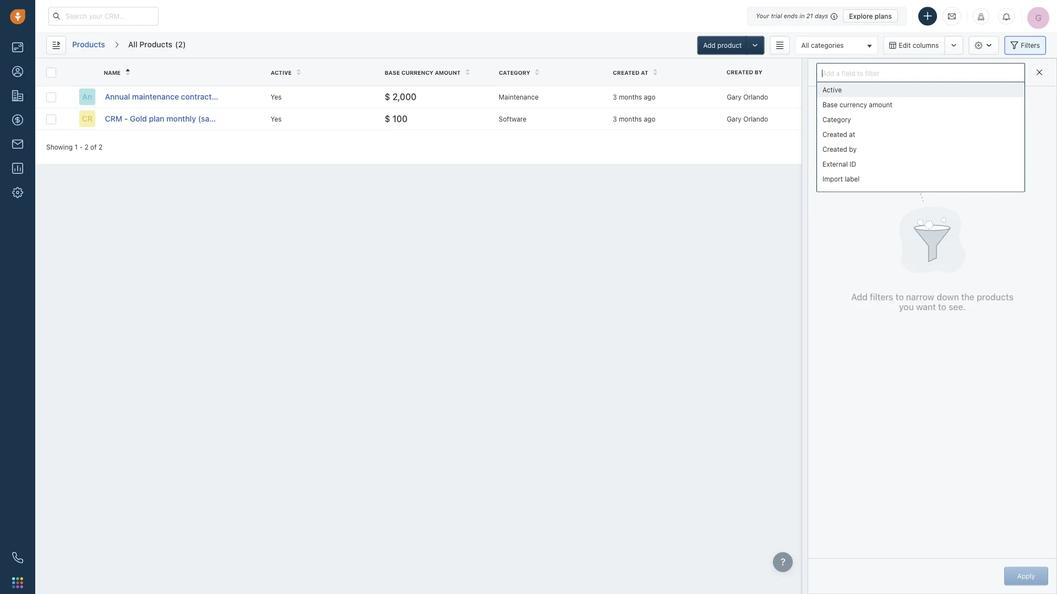 Task type: vqa. For each thing, say whether or not it's contained in the screenshot.
rightmost the Created by
yes



Task type: describe. For each thing, give the bounding box(es) containing it.
phone image
[[12, 553, 23, 564]]

3 months ago for $ 2,000
[[613, 93, 656, 101]]

to inside dropdown button
[[858, 68, 864, 76]]

maintenance
[[132, 92, 179, 101]]

narrow
[[906, 292, 935, 303]]

$ for $ 2,000
[[385, 92, 390, 102]]

months for 100
[[619, 115, 642, 123]]

edit columns button
[[884, 36, 945, 55]]

gold
[[130, 114, 147, 123]]

import
[[823, 175, 843, 183]]

0 horizontal spatial at
[[641, 69, 648, 76]]

trial
[[771, 12, 782, 20]]

filter
[[866, 68, 880, 76]]

crm - gold plan monthly (sample)
[[105, 114, 230, 123]]

columns
[[913, 42, 939, 49]]

add a field to filter button
[[817, 63, 1025, 82]]

0 vertical spatial (sample)
[[214, 92, 246, 101]]

currency inside option
[[840, 101, 867, 108]]

freshworks switcher image
[[12, 578, 23, 589]]

ago for 2,000
[[644, 93, 656, 101]]

filters
[[870, 292, 894, 303]]

add for add filters to narrow down the products you want to see.
[[852, 292, 868, 303]]

0 horizontal spatial category
[[499, 69, 530, 76]]

Add a field to filter search field
[[819, 66, 1023, 81]]

plan
[[149, 114, 164, 123]]

2 products from the left
[[139, 40, 172, 49]]

all for all products ( 2 )
[[128, 40, 137, 49]]

all products ( 2 )
[[128, 40, 186, 49]]

name option
[[817, 186, 1025, 201]]

gary orlando for 100
[[727, 115, 768, 123]]

showing 1 - 2 of 2
[[46, 143, 103, 151]]

gary for 100
[[727, 115, 742, 123]]

plans
[[875, 12, 892, 20]]

field
[[843, 68, 856, 76]]

external id
[[823, 160, 857, 168]]

0 vertical spatial by
[[755, 69, 763, 75]]

edit
[[899, 42, 911, 49]]

0 vertical spatial base currency amount
[[385, 69, 461, 76]]

category inside option
[[823, 116, 851, 123]]

of
[[90, 143, 97, 151]]

amount inside option
[[869, 101, 893, 108]]

0 vertical spatial created by
[[727, 69, 763, 75]]

add for add product
[[703, 42, 716, 49]]

3 months ago for $ 100
[[613, 115, 656, 123]]

product
[[718, 42, 742, 49]]

list box containing active
[[817, 82, 1025, 201]]

created at inside option
[[823, 131, 855, 138]]

ago for 100
[[644, 115, 656, 123]]

see.
[[949, 302, 966, 312]]

the
[[962, 292, 975, 303]]

$ 100
[[385, 114, 408, 124]]

base currency amount inside option
[[823, 101, 893, 108]]

100
[[393, 114, 408, 124]]

maintenance
[[499, 93, 539, 101]]

import label
[[823, 175, 860, 183]]

annual maintenance contract (sample)
[[105, 92, 246, 101]]

software
[[499, 115, 527, 123]]

filters button
[[1005, 36, 1046, 55]]

months for 2,000
[[619, 93, 642, 101]]

explore plans link
[[843, 9, 898, 23]]

base currency amount option
[[817, 97, 1025, 112]]

1 vertical spatial (sample)
[[198, 114, 230, 123]]

3 for 2,000
[[613, 93, 617, 101]]

a
[[837, 68, 841, 76]]

1 products from the left
[[72, 40, 105, 49]]

categories
[[811, 41, 844, 49]]

$ for $ 100
[[385, 114, 390, 124]]

3 for 100
[[613, 115, 617, 123]]

21
[[807, 12, 813, 20]]

monthly
[[166, 114, 196, 123]]

created at option
[[817, 127, 1025, 142]]

explore plans
[[849, 12, 892, 20]]

1 horizontal spatial to
[[896, 292, 904, 303]]

- inside crm - gold plan monthly (sample) link
[[124, 114, 128, 123]]

add a field to filter
[[823, 68, 880, 76]]

created by option
[[817, 142, 1025, 157]]



Task type: locate. For each thing, give the bounding box(es) containing it.
currency
[[402, 69, 434, 76], [840, 101, 867, 108]]

0 vertical spatial amount
[[435, 69, 461, 76]]

0 vertical spatial months
[[619, 93, 642, 101]]

gary for 2,000
[[727, 93, 742, 101]]

2 yes from the top
[[271, 115, 282, 123]]

0 vertical spatial currency
[[402, 69, 434, 76]]

1 horizontal spatial by
[[849, 145, 857, 153]]

(
[[175, 40, 178, 49]]

created by up external id
[[823, 145, 857, 153]]

1 vertical spatial yes
[[271, 115, 282, 123]]

1 vertical spatial by
[[849, 145, 857, 153]]

1 horizontal spatial products
[[139, 40, 172, 49]]

category up external at the top of page
[[823, 116, 851, 123]]

1 orlando from the top
[[744, 93, 768, 101]]

1 horizontal spatial amount
[[869, 101, 893, 108]]

gary orlando
[[727, 93, 768, 101], [727, 115, 768, 123]]

1 months from the top
[[619, 93, 642, 101]]

0 vertical spatial -
[[124, 114, 128, 123]]

all for all categories
[[802, 41, 809, 49]]

1 vertical spatial amount
[[869, 101, 893, 108]]

add
[[703, 42, 716, 49], [823, 68, 835, 76], [852, 292, 868, 303]]

to
[[858, 68, 864, 76], [896, 292, 904, 303], [938, 302, 947, 312]]

1 horizontal spatial created by
[[823, 145, 857, 153]]

1 vertical spatial active
[[823, 86, 842, 94]]

1 horizontal spatial category
[[823, 116, 851, 123]]

down
[[937, 292, 959, 303]]

add left product
[[703, 42, 716, 49]]

1 horizontal spatial at
[[849, 131, 855, 138]]

annual
[[105, 92, 130, 101]]

created
[[727, 69, 754, 75], [613, 69, 640, 76], [823, 131, 848, 138], [823, 145, 848, 153]]

1 vertical spatial 3
[[613, 115, 617, 123]]

1 gary orlando from the top
[[727, 93, 768, 101]]

2 3 from the top
[[613, 115, 617, 123]]

0 horizontal spatial created at
[[613, 69, 648, 76]]

Search your CRM... text field
[[48, 7, 159, 26]]

2 right of
[[99, 143, 103, 151]]

$ left 2,000
[[385, 92, 390, 102]]

in
[[800, 12, 805, 20]]

0 vertical spatial 3
[[613, 93, 617, 101]]

an
[[82, 92, 92, 101]]

2 for )
[[178, 40, 183, 49]]

showing
[[46, 143, 73, 151]]

2 gary orlando from the top
[[727, 115, 768, 123]]

yes for $ 2,000
[[271, 93, 282, 101]]

gary
[[727, 93, 742, 101], [727, 115, 742, 123]]

2
[[178, 40, 183, 49], [85, 143, 89, 151], [99, 143, 103, 151]]

1 vertical spatial add
[[823, 68, 835, 76]]

$ left 100
[[385, 114, 390, 124]]

name inside option
[[823, 190, 841, 198]]

0 vertical spatial orlando
[[744, 93, 768, 101]]

name down import
[[823, 190, 841, 198]]

add product
[[703, 42, 742, 49]]

yes for $ 100
[[271, 115, 282, 123]]

yes
[[271, 93, 282, 101], [271, 115, 282, 123]]

category up maintenance
[[499, 69, 530, 76]]

products down the search your crm... text box
[[72, 40, 105, 49]]

products link
[[72, 36, 106, 55]]

(sample) down contract
[[198, 114, 230, 123]]

all categories button
[[796, 36, 878, 55]]

base inside option
[[823, 101, 838, 108]]

add inside add filters to narrow down the products you want to see.
[[852, 292, 868, 303]]

1 3 from the top
[[613, 93, 617, 101]]

- right the 1
[[80, 143, 83, 151]]

annual maintenance contract (sample) link
[[105, 91, 246, 102]]

0 horizontal spatial add
[[703, 42, 716, 49]]

1 vertical spatial gary orlando
[[727, 115, 768, 123]]

0 vertical spatial active
[[271, 69, 292, 76]]

gary orlando for 2,000
[[727, 93, 768, 101]]

1 vertical spatial at
[[849, 131, 855, 138]]

to right field
[[858, 68, 864, 76]]

created by
[[727, 69, 763, 75], [823, 145, 857, 153]]

0 horizontal spatial created by
[[727, 69, 763, 75]]

active option
[[817, 82, 1025, 97]]

1 vertical spatial category
[[823, 116, 851, 123]]

add inside add product button
[[703, 42, 716, 49]]

0 vertical spatial $
[[385, 92, 390, 102]]

2 3 months ago from the top
[[613, 115, 656, 123]]

active
[[271, 69, 292, 76], [823, 86, 842, 94]]

1 vertical spatial base currency amount
[[823, 101, 893, 108]]

by
[[755, 69, 763, 75], [849, 145, 857, 153]]

2 months from the top
[[619, 115, 642, 123]]

edit columns
[[899, 42, 939, 49]]

0 horizontal spatial to
[[858, 68, 864, 76]]

phone element
[[7, 547, 29, 569]]

1 vertical spatial ago
[[644, 115, 656, 123]]

ago
[[644, 93, 656, 101], [644, 115, 656, 123]]

1 horizontal spatial base currency amount
[[823, 101, 893, 108]]

all down the search your crm... text box
[[128, 40, 137, 49]]

add left a
[[823, 68, 835, 76]]

email image
[[948, 12, 956, 21]]

amount
[[435, 69, 461, 76], [869, 101, 893, 108]]

1 horizontal spatial add
[[823, 68, 835, 76]]

2 vertical spatial add
[[852, 292, 868, 303]]

2 $ from the top
[[385, 114, 390, 124]]

months
[[619, 93, 642, 101], [619, 115, 642, 123]]

list box
[[817, 82, 1025, 201]]

2,000
[[393, 92, 417, 102]]

0 horizontal spatial currency
[[402, 69, 434, 76]]

all inside "button"
[[802, 41, 809, 49]]

created by down product
[[727, 69, 763, 75]]

0 horizontal spatial base
[[385, 69, 400, 76]]

add inside add a field to filter dropdown button
[[823, 68, 835, 76]]

base currency amount down the add a field to filter
[[823, 101, 893, 108]]

category
[[499, 69, 530, 76], [823, 116, 851, 123]]

1 gary from the top
[[727, 93, 742, 101]]

1 ago from the top
[[644, 93, 656, 101]]

2 gary from the top
[[727, 115, 742, 123]]

orlando for $ 2,000
[[744, 93, 768, 101]]

1 horizontal spatial active
[[823, 86, 842, 94]]

2 ago from the top
[[644, 115, 656, 123]]

to left see. in the bottom of the page
[[938, 302, 947, 312]]

all
[[128, 40, 137, 49], [802, 41, 809, 49]]

your
[[756, 12, 769, 20]]

1 $ from the top
[[385, 92, 390, 102]]

2 horizontal spatial 2
[[178, 40, 183, 49]]

0 horizontal spatial by
[[755, 69, 763, 75]]

base up "$ 2,000"
[[385, 69, 400, 76]]

orlando for $ 100
[[744, 115, 768, 123]]

you
[[899, 302, 914, 312]]

name
[[104, 69, 121, 76], [823, 190, 841, 198]]

category option
[[817, 112, 1025, 127]]

base down a
[[823, 101, 838, 108]]

contract
[[181, 92, 212, 101]]

0 vertical spatial at
[[641, 69, 648, 76]]

want
[[916, 302, 936, 312]]

0 vertical spatial created at
[[613, 69, 648, 76]]

created by inside option
[[823, 145, 857, 153]]

0 vertical spatial ago
[[644, 93, 656, 101]]

all categories
[[802, 41, 844, 49]]

add left filters
[[852, 292, 868, 303]]

products
[[977, 292, 1014, 303]]

external
[[823, 160, 848, 168]]

name up annual
[[104, 69, 121, 76]]

base currency amount
[[385, 69, 461, 76], [823, 101, 893, 108]]

your trial ends in 21 days
[[756, 12, 828, 20]]

cr
[[82, 114, 93, 123]]

0 horizontal spatial amount
[[435, 69, 461, 76]]

1 3 months ago from the top
[[613, 93, 656, 101]]

1
[[75, 143, 78, 151]]

explore
[[849, 12, 873, 20]]

external id option
[[817, 157, 1025, 172]]

by inside 'created by' option
[[849, 145, 857, 153]]

-
[[124, 114, 128, 123], [80, 143, 83, 151]]

0 vertical spatial name
[[104, 69, 121, 76]]

1 horizontal spatial all
[[802, 41, 809, 49]]

1 horizontal spatial base
[[823, 101, 838, 108]]

3 months ago
[[613, 93, 656, 101], [613, 115, 656, 123]]

add for add a field to filter
[[823, 68, 835, 76]]

1 vertical spatial orlando
[[744, 115, 768, 123]]

0 horizontal spatial -
[[80, 143, 83, 151]]

2 up annual maintenance contract (sample)
[[178, 40, 183, 49]]

created at
[[613, 69, 648, 76], [823, 131, 855, 138]]

2 left of
[[85, 143, 89, 151]]

orlando
[[744, 93, 768, 101], [744, 115, 768, 123]]

1 horizontal spatial -
[[124, 114, 128, 123]]

0 vertical spatial yes
[[271, 93, 282, 101]]

base
[[385, 69, 400, 76], [823, 101, 838, 108]]

0 vertical spatial category
[[499, 69, 530, 76]]

1 vertical spatial base
[[823, 101, 838, 108]]

days
[[815, 12, 828, 20]]

base currency amount up 2,000
[[385, 69, 461, 76]]

- left gold
[[124, 114, 128, 123]]

$
[[385, 92, 390, 102], [385, 114, 390, 124]]

1 vertical spatial gary
[[727, 115, 742, 123]]

2 orlando from the top
[[744, 115, 768, 123]]

2 horizontal spatial add
[[852, 292, 868, 303]]

0 horizontal spatial all
[[128, 40, 137, 49]]

1 vertical spatial name
[[823, 190, 841, 198]]

)
[[183, 40, 186, 49]]

products left (
[[139, 40, 172, 49]]

0 horizontal spatial base currency amount
[[385, 69, 461, 76]]

1 vertical spatial created by
[[823, 145, 857, 153]]

1 vertical spatial months
[[619, 115, 642, 123]]

1 vertical spatial created at
[[823, 131, 855, 138]]

1 horizontal spatial created at
[[823, 131, 855, 138]]

currency up 2,000
[[402, 69, 434, 76]]

add product button
[[697, 36, 748, 55]]

0 vertical spatial base
[[385, 69, 400, 76]]

active inside active option
[[823, 86, 842, 94]]

add filters to narrow down the products you want to see.
[[852, 292, 1014, 312]]

(sample)
[[214, 92, 246, 101], [198, 114, 230, 123]]

import label option
[[817, 172, 1025, 186]]

1 vertical spatial $
[[385, 114, 390, 124]]

ends
[[784, 12, 798, 20]]

$ 2,000
[[385, 92, 417, 102]]

1 horizontal spatial currency
[[840, 101, 867, 108]]

1 horizontal spatial 2
[[99, 143, 103, 151]]

0 horizontal spatial products
[[72, 40, 105, 49]]

products
[[72, 40, 105, 49], [139, 40, 172, 49]]

at inside option
[[849, 131, 855, 138]]

1 vertical spatial -
[[80, 143, 83, 151]]

(sample) right contract
[[214, 92, 246, 101]]

0 vertical spatial gary orlando
[[727, 93, 768, 101]]

0 horizontal spatial active
[[271, 69, 292, 76]]

currency down the add a field to filter
[[840, 101, 867, 108]]

1 horizontal spatial name
[[823, 190, 841, 198]]

0 vertical spatial gary
[[727, 93, 742, 101]]

1 vertical spatial currency
[[840, 101, 867, 108]]

2 for of
[[85, 143, 89, 151]]

0 vertical spatial add
[[703, 42, 716, 49]]

0 horizontal spatial 2
[[85, 143, 89, 151]]

2 horizontal spatial to
[[938, 302, 947, 312]]

1 yes from the top
[[271, 93, 282, 101]]

0 vertical spatial 3 months ago
[[613, 93, 656, 101]]

0 horizontal spatial name
[[104, 69, 121, 76]]

crm
[[105, 114, 122, 123]]

1 vertical spatial 3 months ago
[[613, 115, 656, 123]]

at
[[641, 69, 648, 76], [849, 131, 855, 138]]

crm - gold plan monthly (sample) link
[[105, 113, 230, 124]]

filters
[[1021, 42, 1040, 49]]

label
[[845, 175, 860, 183]]

3
[[613, 93, 617, 101], [613, 115, 617, 123]]

id
[[850, 160, 857, 168]]

to right filters
[[896, 292, 904, 303]]

all left categories
[[802, 41, 809, 49]]



